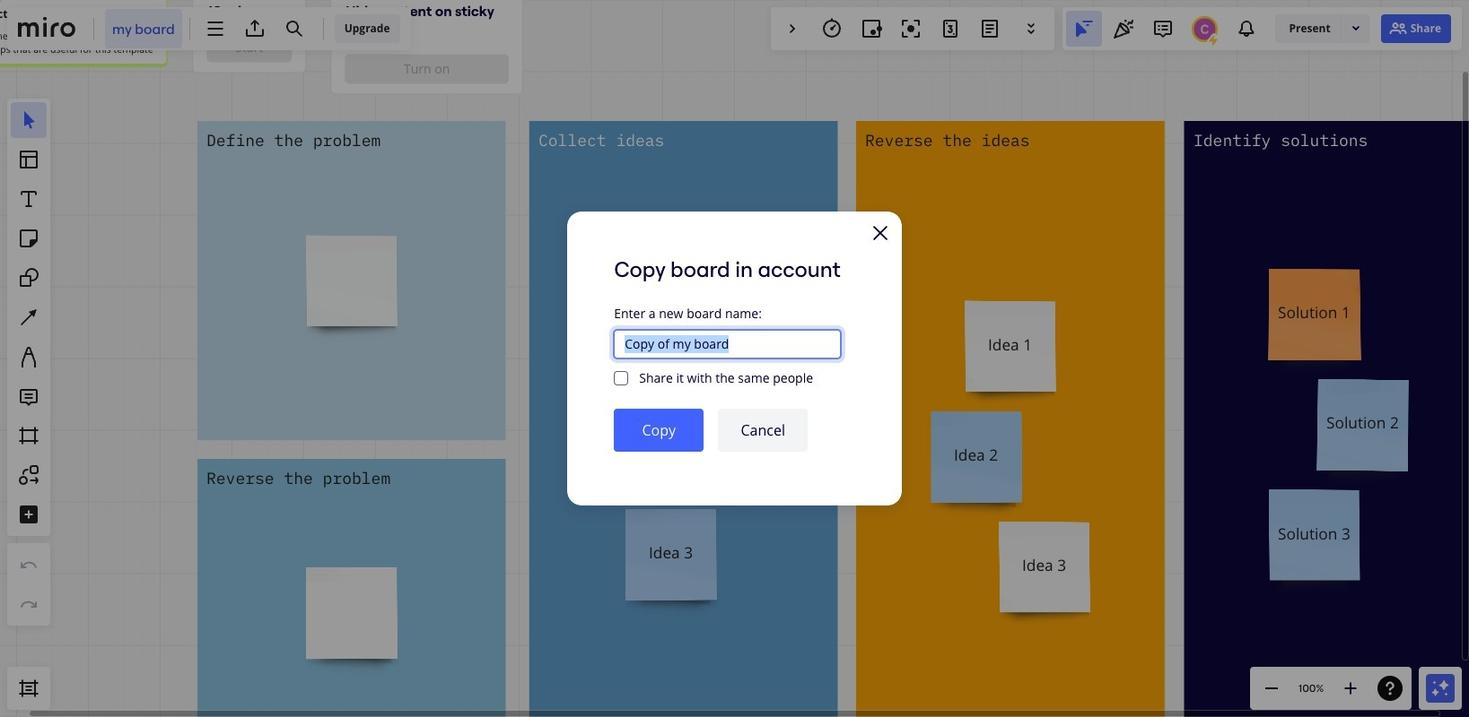 Task type: locate. For each thing, give the bounding box(es) containing it.
None checkbox
[[614, 372, 628, 386]]

board toolbar
[[7, 7, 411, 50]]

Type here text field
[[614, 330, 841, 359]]

communication toolbar
[[1063, 7, 1462, 50]]

creation toolbar
[[7, 57, 50, 668]]

spagx image
[[1387, 18, 1409, 39]]



Task type: describe. For each thing, give the bounding box(es) containing it.
comment image
[[1153, 18, 1174, 39]]

close image
[[869, 223, 891, 244]]

collaboration toolbar
[[771, 7, 1054, 50]]

hide apps image
[[782, 18, 803, 39]]

hide collaborators' cursors image
[[1074, 18, 1095, 39]]



Task type: vqa. For each thing, say whether or not it's contained in the screenshot.
CLOSE image
yes



